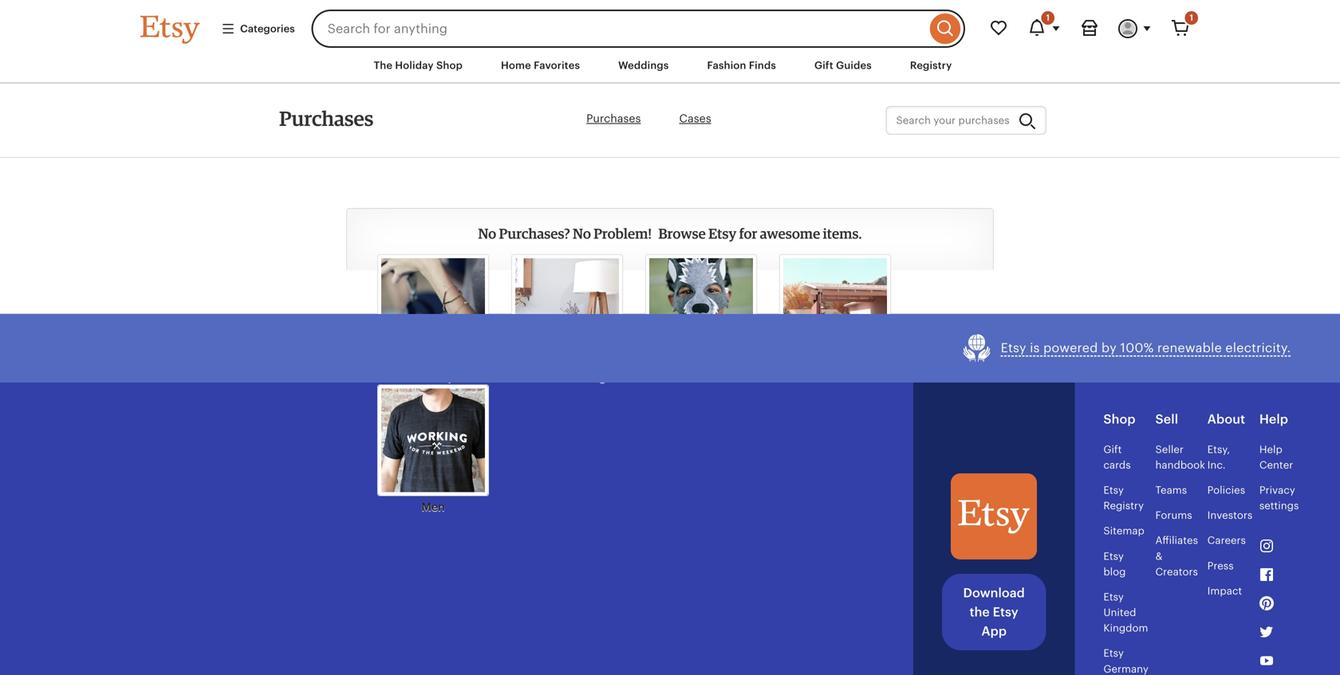 Task type: describe. For each thing, give the bounding box(es) containing it.
fashion
[[707, 59, 746, 71]]

seller
[[1156, 444, 1184, 456]]

gift guides
[[815, 59, 872, 71]]

1 vertical spatial shop
[[1104, 412, 1136, 427]]

categories button
[[209, 14, 307, 43]]

weddings
[[618, 59, 669, 71]]

help center
[[1260, 444, 1293, 471]]

blog
[[1104, 566, 1126, 578]]

affiliates & creators link
[[1156, 535, 1198, 578]]

for
[[739, 225, 757, 242]]

gift cards link
[[1104, 444, 1131, 471]]

sell
[[1156, 412, 1178, 427]]

impact
[[1208, 585, 1242, 597]]

& for affiliates
[[1156, 551, 1163, 563]]

electricity.
[[1226, 341, 1291, 356]]

privacy
[[1260, 485, 1295, 497]]

etsy is powered by 100% renewable electricity. button
[[963, 333, 1291, 364]]

kids
[[690, 370, 713, 383]]

home for home favorites
[[501, 59, 531, 71]]

united
[[1104, 607, 1136, 619]]

etsy for etsy registry
[[1104, 485, 1124, 497]]

kingdom
[[1104, 623, 1148, 635]]

etsy is powered by 100% renewable electricity.
[[1001, 341, 1291, 356]]

home & living image
[[515, 258, 619, 362]]

etsy blog link
[[1104, 551, 1126, 578]]

etsy united kingdom
[[1104, 591, 1148, 635]]

weddings link
[[606, 51, 681, 80]]

teams
[[1156, 485, 1187, 497]]

etsy, inc. link
[[1208, 444, 1230, 471]]

teams link
[[1156, 485, 1187, 497]]

press
[[1208, 560, 1234, 572]]

forums link
[[1156, 510, 1192, 522]]

1 no from the left
[[478, 225, 496, 242]]

is
[[1030, 341, 1040, 356]]

etsy united kingdom link
[[1104, 591, 1148, 635]]

menu bar containing the holiday shop
[[112, 48, 1229, 84]]

the
[[374, 59, 393, 71]]

renewable
[[1157, 341, 1222, 356]]

sitemap
[[1104, 525, 1145, 537]]

purchases link
[[586, 112, 641, 125]]

the holiday shop
[[374, 59, 463, 71]]

cards
[[1104, 459, 1131, 471]]

Search for anything text field
[[312, 10, 926, 48]]

problem!
[[594, 225, 652, 242]]

items.
[[823, 225, 862, 242]]

0 horizontal spatial purchases
[[279, 106, 374, 131]]

press link
[[1208, 560, 1234, 572]]

privacy settings link
[[1260, 485, 1299, 512]]

registry link
[[898, 51, 964, 80]]

2 1 from the left
[[1190, 13, 1193, 23]]

men link
[[377, 385, 489, 515]]

kids image
[[649, 258, 753, 362]]

& for home
[[563, 370, 571, 383]]

help for help
[[1260, 412, 1288, 427]]

0 horizontal spatial registry
[[910, 59, 952, 71]]

affiliates & creators
[[1156, 535, 1198, 578]]

forums
[[1156, 510, 1192, 522]]

etsy for etsy united kingdom
[[1104, 591, 1124, 603]]

etsy germany link
[[1104, 648, 1149, 676]]

policies
[[1208, 485, 1245, 497]]

help center link
[[1260, 444, 1293, 471]]

categories
[[240, 23, 295, 35]]

1 vertical spatial registry
[[1104, 500, 1144, 512]]

etsy blog
[[1104, 551, 1126, 578]]

powered
[[1043, 341, 1098, 356]]

favorites
[[534, 59, 580, 71]]

etsy for etsy blog
[[1104, 551, 1124, 563]]

art link
[[779, 254, 891, 385]]

germany
[[1104, 664, 1149, 676]]

awesome
[[760, 225, 820, 242]]

download
[[963, 586, 1025, 601]]

kids link
[[645, 254, 757, 385]]

impact link
[[1208, 585, 1242, 597]]

100%
[[1120, 341, 1154, 356]]

privacy settings
[[1260, 485, 1299, 512]]

browse
[[658, 225, 706, 242]]

the holiday shop link
[[362, 51, 475, 80]]

art
[[827, 370, 844, 383]]

investors
[[1208, 510, 1253, 522]]

settings
[[1260, 500, 1299, 512]]

2 no from the left
[[573, 225, 591, 242]]



Task type: locate. For each thing, give the bounding box(es) containing it.
jewelry
[[413, 370, 454, 383]]

shop right holiday
[[436, 59, 463, 71]]

0 vertical spatial gift
[[815, 59, 834, 71]]

0 vertical spatial home
[[501, 59, 531, 71]]

men
[[422, 501, 445, 514]]

&
[[563, 370, 571, 383], [1156, 551, 1163, 563]]

home & living
[[528, 370, 606, 383]]

1 horizontal spatial no
[[573, 225, 591, 242]]

1 vertical spatial gift
[[1104, 444, 1122, 456]]

no left problem!
[[573, 225, 591, 242]]

0 vertical spatial shop
[[436, 59, 463, 71]]

etsy inside the 'etsy registry'
[[1104, 485, 1124, 497]]

app
[[982, 625, 1007, 639]]

jewelry image
[[381, 258, 485, 362]]

no left purchases?
[[478, 225, 496, 242]]

about
[[1208, 412, 1245, 427]]

etsy left is
[[1001, 341, 1027, 356]]

0 horizontal spatial gift
[[815, 59, 834, 71]]

etsy germany
[[1104, 648, 1149, 676]]

living
[[574, 370, 606, 383]]

1 horizontal spatial purchases
[[586, 112, 641, 125]]

gift
[[815, 59, 834, 71], [1104, 444, 1122, 456]]

creators
[[1156, 566, 1198, 578]]

help
[[1260, 412, 1288, 427], [1260, 444, 1283, 456]]

by
[[1102, 341, 1117, 356]]

1 horizontal spatial 1
[[1190, 13, 1193, 23]]

1 1 from the left
[[1046, 13, 1050, 23]]

home
[[501, 59, 531, 71], [528, 370, 560, 383]]

etsy for etsy is powered by 100% renewable electricity.
[[1001, 341, 1027, 356]]

handbook
[[1156, 459, 1205, 471]]

1 inside popup button
[[1046, 13, 1050, 23]]

1
[[1046, 13, 1050, 23], [1190, 13, 1193, 23]]

etsy inside download the etsy app
[[993, 605, 1019, 620]]

purchases?
[[499, 225, 570, 242]]

registry
[[910, 59, 952, 71], [1104, 500, 1144, 512]]

1 help from the top
[[1260, 412, 1288, 427]]

etsy for etsy germany
[[1104, 648, 1124, 660]]

sitemap link
[[1104, 525, 1145, 537]]

inc.
[[1208, 459, 1226, 471]]

the
[[970, 605, 990, 620]]

& left living
[[563, 370, 571, 383]]

gift inside "link"
[[815, 59, 834, 71]]

categories banner
[[112, 0, 1229, 48]]

art image
[[783, 258, 887, 362]]

etsy inside etsy blog
[[1104, 551, 1124, 563]]

finds
[[749, 59, 776, 71]]

affiliates
[[1156, 535, 1198, 547]]

gift guides link
[[803, 51, 884, 80]]

etsy,
[[1208, 444, 1230, 456]]

seller handbook
[[1156, 444, 1205, 471]]

1 horizontal spatial shop
[[1104, 412, 1136, 427]]

gift up cards
[[1104, 444, 1122, 456]]

0 vertical spatial help
[[1260, 412, 1288, 427]]

2 help from the top
[[1260, 444, 1283, 456]]

etsy up germany
[[1104, 648, 1124, 660]]

gift for gift cards
[[1104, 444, 1122, 456]]

home favorites
[[501, 59, 580, 71]]

home & living link
[[511, 254, 623, 385]]

home favorites link
[[489, 51, 592, 80]]

no
[[478, 225, 496, 242], [573, 225, 591, 242]]

download the etsy app link
[[942, 574, 1046, 651]]

seller handbook link
[[1156, 444, 1205, 471]]

etsy left for
[[709, 225, 737, 242]]

etsy up united
[[1104, 591, 1124, 603]]

& up creators at the bottom right of the page
[[1156, 551, 1163, 563]]

help for help center
[[1260, 444, 1283, 456]]

0 horizontal spatial 1
[[1046, 13, 1050, 23]]

gift cards
[[1104, 444, 1131, 471]]

fashion finds
[[707, 59, 776, 71]]

holiday
[[395, 59, 434, 71]]

1 button
[[1018, 10, 1071, 48]]

center
[[1260, 459, 1293, 471]]

1 horizontal spatial &
[[1156, 551, 1163, 563]]

0 vertical spatial registry
[[910, 59, 952, 71]]

home for home & living
[[528, 370, 560, 383]]

fashion finds link
[[695, 51, 788, 80]]

home left favorites
[[501, 59, 531, 71]]

Search your purchases telephone field
[[886, 106, 1047, 135]]

jewelry link
[[377, 254, 489, 385]]

download the etsy app
[[963, 586, 1025, 639]]

shop inside the holiday shop link
[[436, 59, 463, 71]]

etsy registry link
[[1104, 485, 1144, 512]]

home left living
[[528, 370, 560, 383]]

men image
[[381, 389, 485, 493]]

& inside affiliates & creators
[[1156, 551, 1163, 563]]

help up help center link
[[1260, 412, 1288, 427]]

etsy up blog
[[1104, 551, 1124, 563]]

1 vertical spatial home
[[528, 370, 560, 383]]

gift inside gift cards
[[1104, 444, 1122, 456]]

1 horizontal spatial gift
[[1104, 444, 1122, 456]]

registry up sitemap
[[1104, 500, 1144, 512]]

etsy inside etsy germany
[[1104, 648, 1124, 660]]

cases
[[679, 112, 711, 125]]

1 horizontal spatial registry
[[1104, 500, 1144, 512]]

0 horizontal spatial no
[[478, 225, 496, 242]]

etsy inside etsy united kingdom
[[1104, 591, 1124, 603]]

help inside the help center
[[1260, 444, 1283, 456]]

gift for gift guides
[[815, 59, 834, 71]]

etsy
[[709, 225, 737, 242], [1001, 341, 1027, 356], [1104, 485, 1124, 497], [1104, 551, 1124, 563], [1104, 591, 1124, 603], [993, 605, 1019, 620], [1104, 648, 1124, 660]]

shop up gift cards link
[[1104, 412, 1136, 427]]

guides
[[836, 59, 872, 71]]

investors link
[[1208, 510, 1253, 522]]

shop
[[436, 59, 463, 71], [1104, 412, 1136, 427]]

etsy down cards
[[1104, 485, 1124, 497]]

registry up search your purchases telephone field
[[910, 59, 952, 71]]

etsy inside etsy is powered by 100% renewable electricity. button
[[1001, 341, 1027, 356]]

0 horizontal spatial &
[[563, 370, 571, 383]]

none search field inside "categories" banner
[[312, 10, 965, 48]]

None search field
[[312, 10, 965, 48]]

1 link
[[1162, 10, 1200, 48]]

menu bar
[[112, 48, 1229, 84]]

help up center
[[1260, 444, 1283, 456]]

careers
[[1208, 535, 1246, 547]]

0 horizontal spatial shop
[[436, 59, 463, 71]]

1 vertical spatial help
[[1260, 444, 1283, 456]]

careers link
[[1208, 535, 1246, 547]]

account navigation
[[279, 106, 1061, 135]]

1 vertical spatial &
[[1156, 551, 1163, 563]]

etsy registry
[[1104, 485, 1144, 512]]

etsy, inc.
[[1208, 444, 1230, 471]]

etsy down download
[[993, 605, 1019, 620]]

gift left the guides in the top of the page
[[815, 59, 834, 71]]

no purchases? no problem! browse etsy for awesome items.
[[478, 225, 862, 242]]

0 vertical spatial &
[[563, 370, 571, 383]]



Task type: vqa. For each thing, say whether or not it's contained in the screenshot.
Geometric Wood Art - Coastal Dream
no



